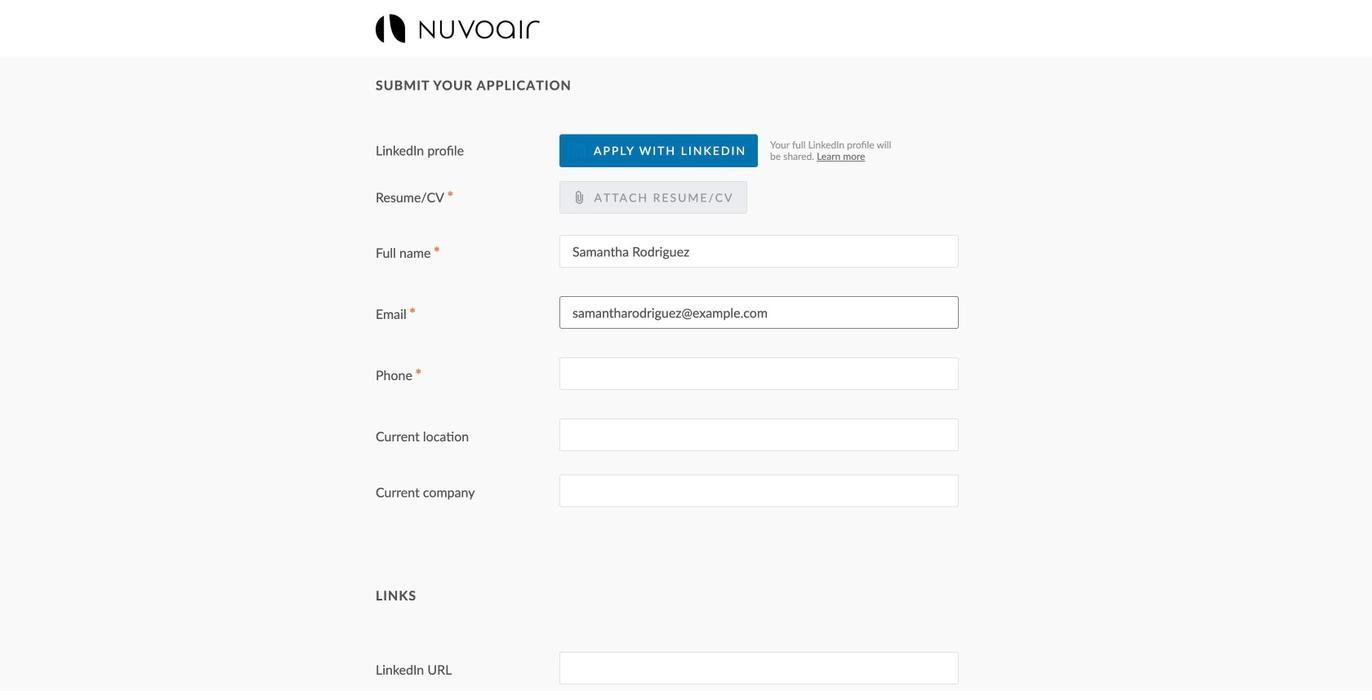 Task type: locate. For each thing, give the bounding box(es) containing it.
None email field
[[560, 297, 959, 329]]

None text field
[[560, 235, 959, 268]]

nuvoair logo image
[[376, 14, 540, 43]]

None text field
[[560, 358, 959, 391], [560, 419, 959, 452], [560, 475, 959, 508], [560, 653, 959, 685], [560, 358, 959, 391], [560, 419, 959, 452], [560, 475, 959, 508], [560, 653, 959, 685]]

paperclip image
[[573, 191, 586, 204]]



